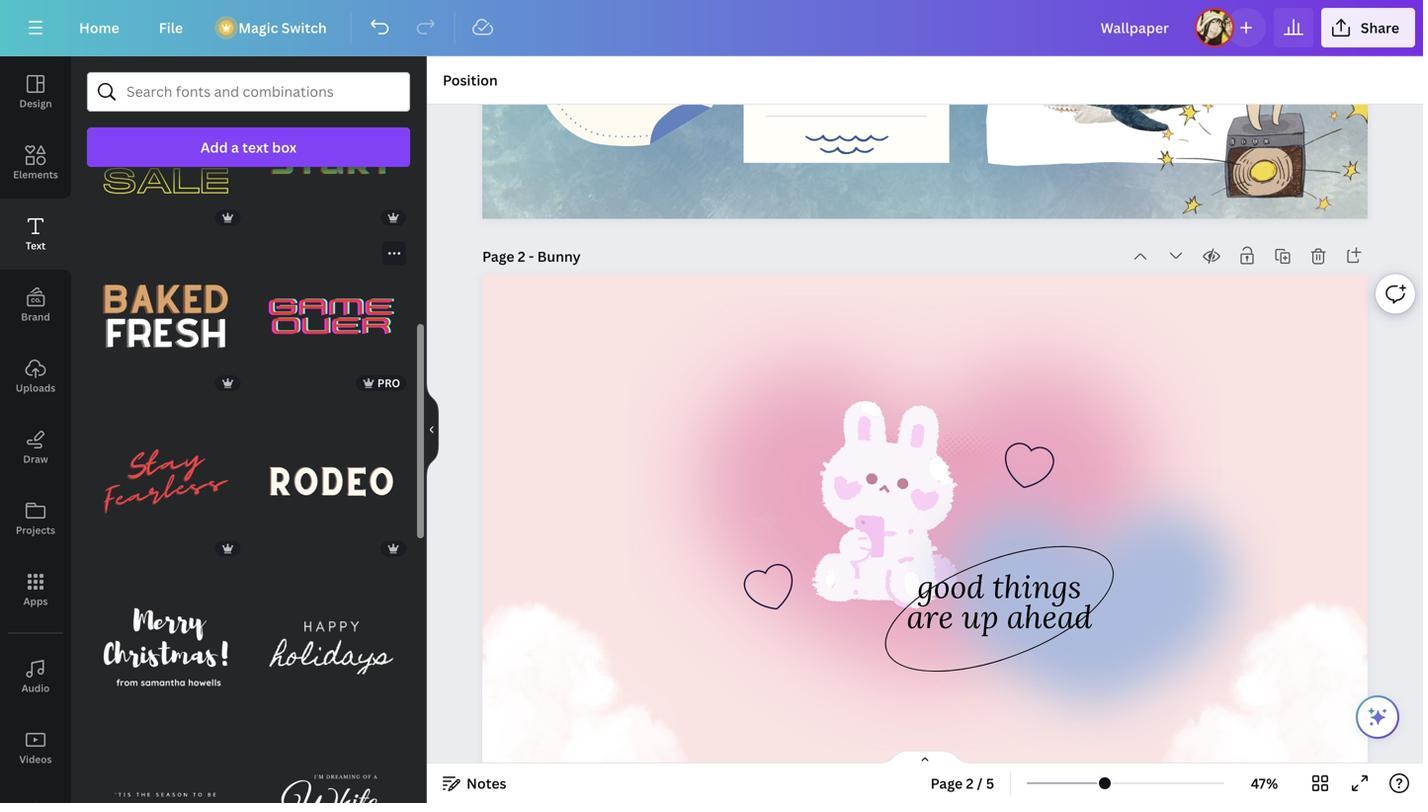 Task type: locate. For each thing, give the bounding box(es) containing it.
projects button
[[0, 483, 71, 555]]

design
[[19, 97, 52, 110]]

2 inside page 2 / 5 button
[[966, 775, 974, 793]]

0 vertical spatial 2
[[518, 247, 526, 266]]

videos button
[[0, 713, 71, 784]]

2
[[518, 247, 526, 266], [966, 775, 974, 793]]

pro
[[378, 376, 400, 390]]

apps button
[[0, 555, 71, 626]]

group
[[87, 72, 245, 230], [253, 72, 410, 230], [87, 226, 245, 395], [87, 403, 245, 561], [253, 403, 410, 561]]

apps
[[23, 595, 48, 608]]

-
[[529, 247, 534, 266]]

good
[[918, 566, 985, 607]]

1 vertical spatial page
[[931, 775, 963, 793]]

0 horizontal spatial 2
[[518, 247, 526, 266]]

page 2 -
[[482, 247, 537, 266]]

47%
[[1251, 775, 1279, 793]]

side panel tab list
[[0, 56, 71, 804]]

2 left /
[[966, 775, 974, 793]]

position button
[[435, 64, 506, 96]]

a
[[231, 138, 239, 157]]

projects
[[16, 524, 55, 537]]

page left /
[[931, 775, 963, 793]]

0 vertical spatial page
[[482, 247, 515, 266]]

add a text box button
[[87, 128, 410, 167]]

add a text box
[[201, 138, 297, 157]]

page 2 / 5
[[931, 775, 995, 793]]

Search fonts and combinations search field
[[127, 73, 371, 111]]

home link
[[63, 8, 135, 47]]

videos
[[19, 753, 52, 767]]

1 horizontal spatial page
[[931, 775, 963, 793]]

1 vertical spatial 2
[[966, 775, 974, 793]]

Page title text field
[[537, 247, 583, 266]]

are up ahead
[[907, 596, 1092, 637]]

sea waves  icon image
[[806, 135, 889, 154]]

position
[[443, 71, 498, 89]]

things
[[993, 566, 1082, 607]]

1 horizontal spatial 2
[[966, 775, 974, 793]]

page left -
[[482, 247, 515, 266]]

audio
[[21, 682, 50, 695]]

text
[[26, 239, 46, 253]]

Design title text field
[[1085, 8, 1187, 47]]

0 horizontal spatial page
[[482, 247, 515, 266]]

page
[[482, 247, 515, 266], [931, 775, 963, 793]]

2 left -
[[518, 247, 526, 266]]

page inside button
[[931, 775, 963, 793]]

design button
[[0, 56, 71, 128]]

file
[[159, 18, 183, 37]]

text
[[242, 138, 269, 157]]



Task type: describe. For each thing, give the bounding box(es) containing it.
page for page 2 -
[[482, 247, 515, 266]]

share button
[[1322, 8, 1416, 47]]

brand button
[[0, 270, 71, 341]]

page for page 2 / 5
[[931, 775, 963, 793]]

file button
[[143, 8, 199, 47]]

elements button
[[0, 128, 71, 199]]

ahead
[[1007, 596, 1092, 637]]

canva assistant image
[[1366, 706, 1390, 730]]

main menu bar
[[0, 0, 1424, 56]]

page 2 / 5 button
[[923, 768, 1003, 800]]

brand
[[21, 310, 50, 324]]

box
[[272, 138, 297, 157]]

notes button
[[435, 768, 515, 800]]

magic switch button
[[207, 8, 343, 47]]

switch
[[282, 18, 327, 37]]

magic switch
[[238, 18, 327, 37]]

pro group
[[253, 238, 410, 395]]

5
[[986, 775, 995, 793]]

uploads button
[[0, 341, 71, 412]]

heart round radial halftone image
[[806, 424, 1045, 623]]

add
[[201, 138, 228, 157]]

are
[[907, 596, 954, 637]]

text button
[[0, 199, 71, 270]]

draw
[[23, 453, 48, 466]]

home
[[79, 18, 119, 37]]

magic
[[238, 18, 278, 37]]

audio button
[[0, 642, 71, 713]]

show pages image
[[878, 750, 973, 766]]

notes
[[467, 775, 507, 793]]

2 for -
[[518, 247, 526, 266]]

uploads
[[16, 382, 56, 395]]

good things
[[918, 566, 1082, 607]]

elements
[[13, 168, 58, 181]]

up
[[962, 596, 999, 637]]

hide image
[[426, 383, 439, 477]]

/
[[977, 775, 983, 793]]

47% button
[[1233, 768, 1297, 800]]

draw button
[[0, 412, 71, 483]]

share
[[1361, 18, 1400, 37]]

2 for /
[[966, 775, 974, 793]]



Task type: vqa. For each thing, say whether or not it's contained in the screenshot.
Maps at the top
no



